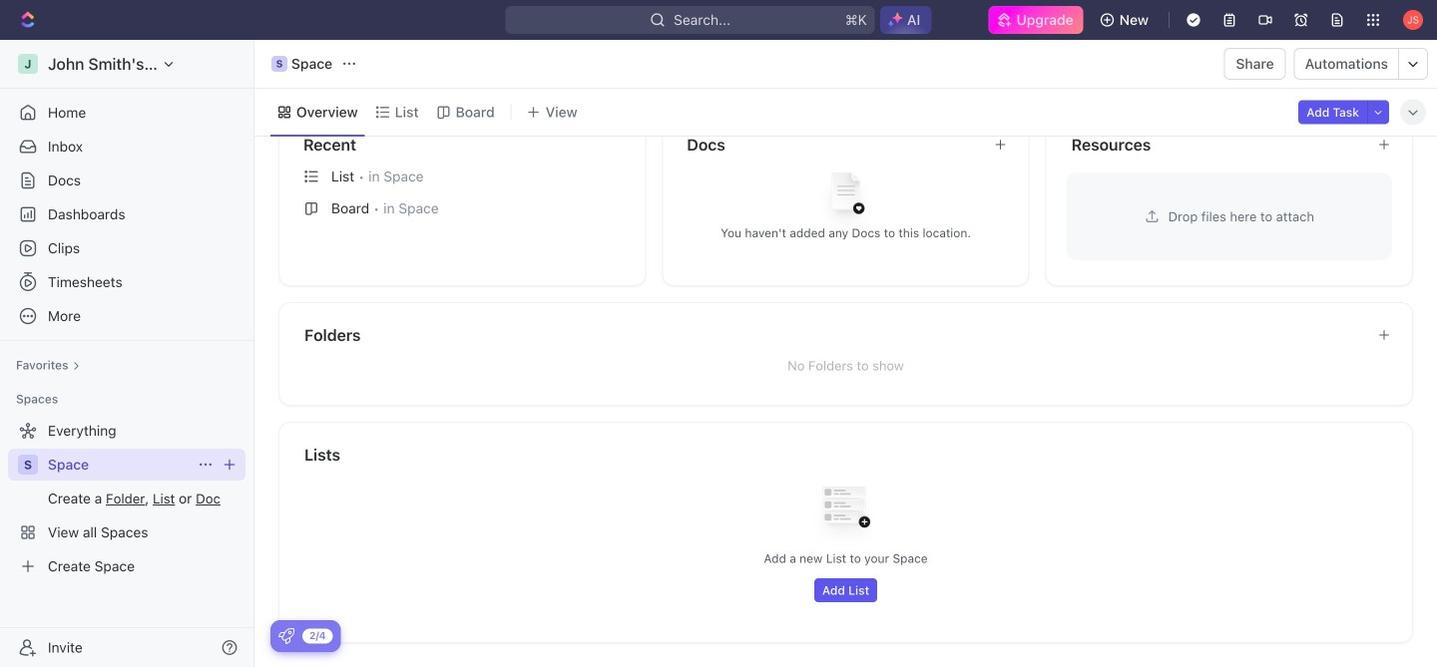 Task type: locate. For each thing, give the bounding box(es) containing it.
1 horizontal spatial space, , element
[[271, 56, 287, 72]]

space, , element
[[271, 56, 287, 72], [18, 455, 38, 475]]

sidebar navigation
[[0, 40, 258, 668]]

0 vertical spatial space, , element
[[271, 56, 287, 72]]

1 vertical spatial space, , element
[[18, 455, 38, 475]]

tree inside sidebar navigation
[[8, 415, 246, 583]]

onboarding checklist button image
[[278, 629, 294, 645]]

onboarding checklist button element
[[278, 629, 294, 645]]

tree
[[8, 415, 246, 583]]



Task type: vqa. For each thing, say whether or not it's contained in the screenshot.
Onboarding checklist button icon on the left bottom of page
yes



Task type: describe. For each thing, give the bounding box(es) containing it.
no lists icon. image
[[806, 471, 886, 551]]

0 horizontal spatial space, , element
[[18, 455, 38, 475]]

john smith's workspace, , element
[[18, 54, 38, 74]]

no most used docs image
[[806, 157, 886, 237]]



